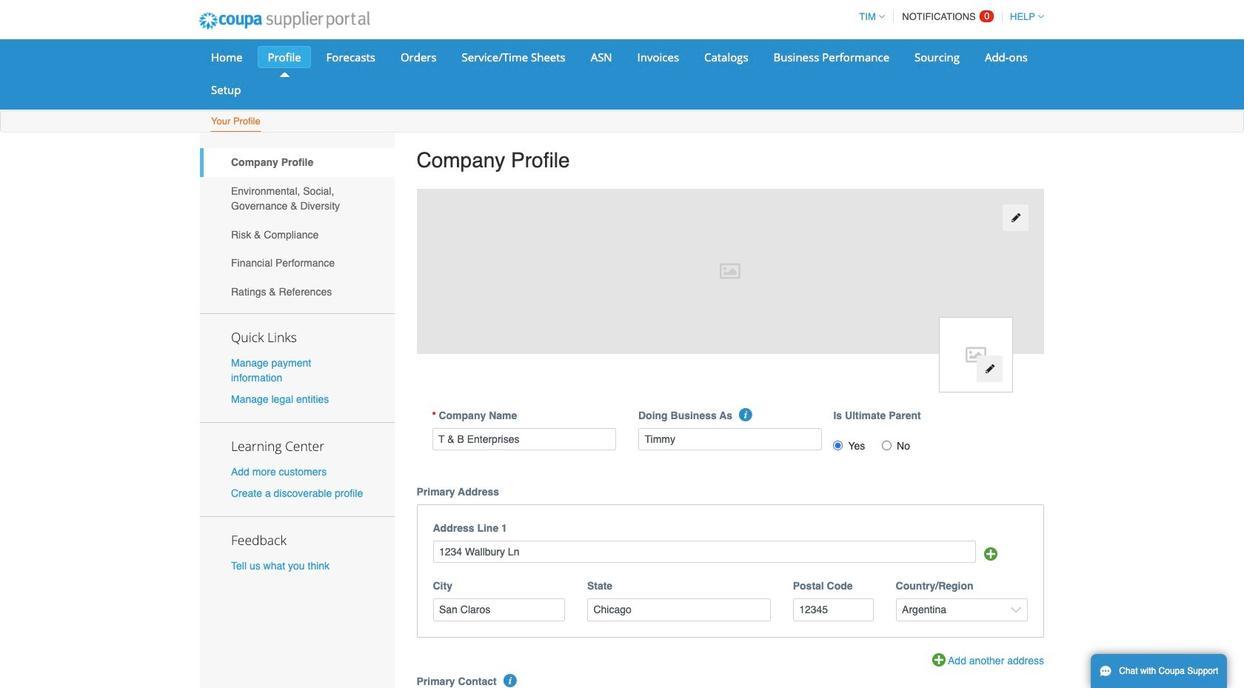 Task type: locate. For each thing, give the bounding box(es) containing it.
None text field
[[432, 428, 616, 451], [639, 428, 823, 451], [433, 599, 565, 621], [432, 428, 616, 451], [639, 428, 823, 451], [433, 599, 565, 621]]

1 vertical spatial change image image
[[985, 364, 995, 374]]

1 horizontal spatial change image image
[[1011, 213, 1021, 223]]

None text field
[[433, 541, 977, 563], [587, 599, 771, 621], [793, 599, 874, 621], [433, 541, 977, 563], [587, 599, 771, 621], [793, 599, 874, 621]]

0 horizontal spatial change image image
[[985, 364, 995, 374]]

coupa supplier portal image
[[189, 2, 380, 39]]

None radio
[[834, 441, 843, 450], [882, 441, 892, 450], [834, 441, 843, 450], [882, 441, 892, 450]]

0 vertical spatial change image image
[[1011, 213, 1021, 223]]

change image image
[[1011, 213, 1021, 223], [985, 364, 995, 374]]

add image
[[984, 548, 998, 561]]

navigation
[[853, 2, 1045, 31]]



Task type: vqa. For each thing, say whether or not it's contained in the screenshot.
the topmost Change image
yes



Task type: describe. For each thing, give the bounding box(es) containing it.
change image image for 'logo'
[[985, 364, 995, 374]]

logo image
[[939, 317, 1013, 392]]

additional information image
[[504, 674, 517, 688]]

additional information image
[[740, 408, 753, 421]]

background image
[[417, 189, 1045, 354]]

change image image for background image
[[1011, 213, 1021, 223]]



